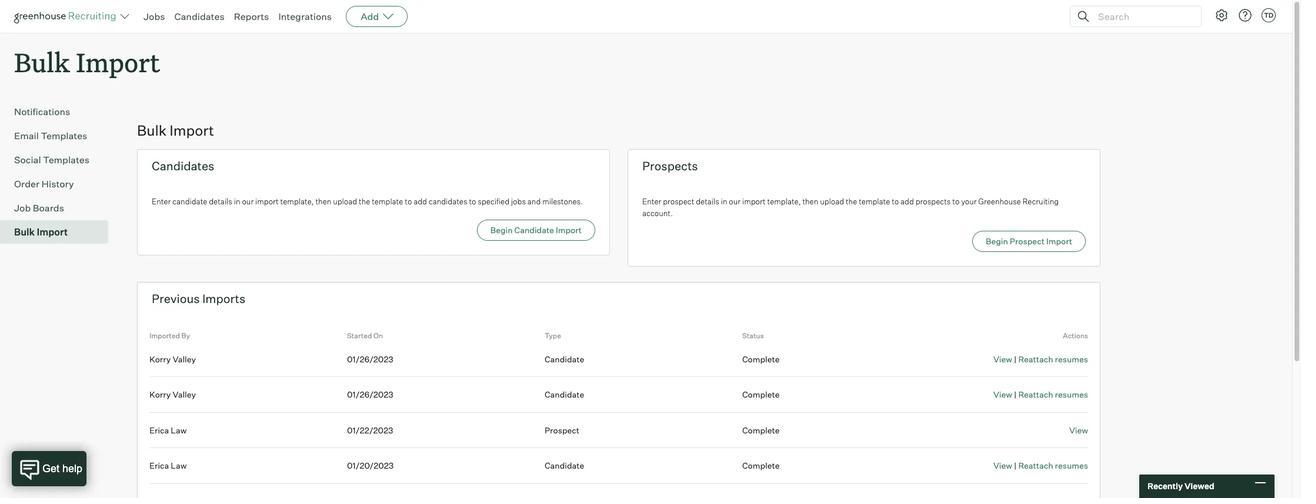Task type: locate. For each thing, give the bounding box(es) containing it.
templates for social templates
[[43, 154, 89, 166]]

begin candidate import button
[[477, 220, 595, 241]]

add button
[[346, 6, 408, 27]]

0 vertical spatial reattach
[[1018, 355, 1053, 365]]

details
[[209, 197, 232, 207], [696, 197, 719, 207]]

1 horizontal spatial enter
[[642, 197, 661, 207]]

candidates up candidate
[[152, 159, 214, 174]]

reattach for 1st reattach resumes link from the top of the page
[[1018, 355, 1053, 365]]

details right candidate
[[209, 197, 232, 207]]

1 add from the left
[[414, 197, 427, 207]]

begin candidate import
[[490, 225, 582, 235]]

0 vertical spatial resumes
[[1055, 355, 1088, 365]]

started
[[347, 332, 372, 341]]

begin inside button
[[986, 237, 1008, 247]]

law
[[171, 426, 187, 436], [171, 461, 187, 471]]

0 vertical spatial |
[[1014, 355, 1017, 365]]

templates up 'social templates' link
[[41, 130, 87, 142]]

1 reattach from the top
[[1018, 355, 1053, 365]]

2 vertical spatial |
[[1014, 461, 1017, 471]]

0 horizontal spatial then
[[316, 197, 331, 207]]

0 horizontal spatial our
[[242, 197, 254, 207]]

begin down specified
[[490, 225, 513, 235]]

2 our from the left
[[729, 197, 741, 207]]

started on
[[347, 332, 383, 341]]

1 horizontal spatial import
[[742, 197, 766, 207]]

enter for candidates
[[152, 197, 171, 207]]

1 horizontal spatial begin
[[986, 237, 1008, 247]]

import inside enter prospect details in our import template, then upload the template to add prospects to your greenhouse recruiting account.
[[742, 197, 766, 207]]

1 enter from the left
[[152, 197, 171, 207]]

reattach
[[1018, 355, 1053, 365], [1018, 390, 1053, 400], [1018, 461, 1053, 471]]

template for prospects
[[859, 197, 890, 207]]

2 import from the left
[[742, 197, 766, 207]]

view for 1st reattach resumes link from the bottom of the page
[[993, 461, 1012, 471]]

2 details from the left
[[696, 197, 719, 207]]

greenhouse
[[978, 197, 1021, 207]]

prospects
[[642, 159, 698, 174]]

2 then from the left
[[803, 197, 818, 207]]

2 resumes from the top
[[1055, 390, 1088, 400]]

1 horizontal spatial add
[[901, 197, 914, 207]]

2 vertical spatial reattach resumes link
[[1018, 461, 1088, 471]]

2 vertical spatial resumes
[[1055, 461, 1088, 471]]

3 to from the left
[[892, 197, 899, 207]]

1 vertical spatial korry valley
[[149, 390, 196, 400]]

0 vertical spatial erica
[[149, 426, 169, 436]]

upload
[[333, 197, 357, 207], [820, 197, 844, 207]]

0 vertical spatial erica law
[[149, 426, 187, 436]]

1 horizontal spatial our
[[729, 197, 741, 207]]

0 horizontal spatial prospect
[[545, 426, 579, 436]]

1 our from the left
[[242, 197, 254, 207]]

1 horizontal spatial prospect
[[1010, 237, 1045, 247]]

0 vertical spatial view | reattach resumes
[[993, 355, 1088, 365]]

2 enter from the left
[[642, 197, 661, 207]]

0 vertical spatial reattach resumes link
[[1018, 355, 1088, 365]]

recruiting
[[1023, 197, 1059, 207]]

1 | from the top
[[1014, 355, 1017, 365]]

1 vertical spatial begin
[[986, 237, 1008, 247]]

1 template, from the left
[[280, 197, 314, 207]]

2 vertical spatial reattach
[[1018, 461, 1053, 471]]

1 horizontal spatial upload
[[820, 197, 844, 207]]

01/26/2023 up 01/22/2023
[[347, 390, 393, 400]]

0 horizontal spatial upload
[[333, 197, 357, 207]]

1 vertical spatial erica
[[149, 461, 169, 471]]

3 view | reattach resumes from the top
[[993, 461, 1088, 471]]

the
[[359, 197, 370, 207], [846, 197, 857, 207]]

email templates
[[14, 130, 87, 142]]

0 vertical spatial law
[[171, 426, 187, 436]]

reports
[[234, 11, 269, 22]]

details for candidates
[[209, 197, 232, 207]]

01/22/2023
[[347, 426, 393, 436]]

social
[[14, 154, 41, 166]]

template, inside enter prospect details in our import template, then upload the template to add prospects to your greenhouse recruiting account.
[[767, 197, 801, 207]]

3 | from the top
[[1014, 461, 1017, 471]]

2 law from the top
[[171, 461, 187, 471]]

add left prospects
[[901, 197, 914, 207]]

specified
[[478, 197, 509, 207]]

valley
[[173, 355, 196, 365], [173, 390, 196, 400]]

bulk
[[14, 45, 70, 79], [137, 122, 166, 140], [14, 227, 35, 238]]

| for 1st reattach resumes link from the bottom of the page
[[1014, 461, 1017, 471]]

2 reattach from the top
[[1018, 390, 1053, 400]]

candidates
[[174, 11, 224, 22], [152, 159, 214, 174]]

templates down email templates link
[[43, 154, 89, 166]]

1 view | reattach resumes from the top
[[993, 355, 1088, 365]]

1 vertical spatial law
[[171, 461, 187, 471]]

import
[[76, 45, 160, 79], [170, 122, 214, 140], [556, 225, 582, 235], [37, 227, 68, 238], [1046, 237, 1072, 247]]

to left prospects
[[892, 197, 899, 207]]

Search text field
[[1095, 8, 1191, 25]]

add
[[414, 197, 427, 207], [901, 197, 914, 207]]

1 reattach resumes link from the top
[[1018, 355, 1088, 365]]

begin inside button
[[490, 225, 513, 235]]

2 template, from the left
[[767, 197, 801, 207]]

2 erica from the top
[[149, 461, 169, 471]]

candidate for 1st reattach resumes link from the bottom of the page
[[545, 461, 584, 471]]

1 vertical spatial bulk
[[137, 122, 166, 140]]

1 korry from the top
[[149, 355, 171, 365]]

complete
[[742, 355, 780, 365], [742, 390, 780, 400], [742, 426, 780, 436], [742, 461, 780, 471]]

complete for 1st reattach resumes link from the top of the page
[[742, 355, 780, 365]]

0 horizontal spatial template
[[372, 197, 403, 207]]

enter left candidate
[[152, 197, 171, 207]]

template, for prospects
[[767, 197, 801, 207]]

1 law from the top
[[171, 426, 187, 436]]

complete for second reattach resumes link
[[742, 390, 780, 400]]

job boards link
[[14, 201, 104, 215]]

view
[[993, 355, 1012, 365], [993, 390, 1012, 400], [1069, 426, 1088, 436], [993, 461, 1012, 471]]

template,
[[280, 197, 314, 207], [767, 197, 801, 207]]

bulk import
[[14, 45, 160, 79], [137, 122, 214, 140], [14, 227, 68, 238]]

in for candidates
[[234, 197, 240, 207]]

our
[[242, 197, 254, 207], [729, 197, 741, 207]]

view link
[[993, 355, 1012, 365], [993, 390, 1012, 400], [1069, 426, 1088, 436], [993, 461, 1012, 471]]

2 the from the left
[[846, 197, 857, 207]]

templates
[[41, 130, 87, 142], [43, 154, 89, 166]]

0 vertical spatial korry valley
[[149, 355, 196, 365]]

view | reattach resumes for second reattach resumes link
[[993, 390, 1088, 400]]

to left candidates
[[405, 197, 412, 207]]

begin
[[490, 225, 513, 235], [986, 237, 1008, 247]]

1 horizontal spatial the
[[846, 197, 857, 207]]

1 template from the left
[[372, 197, 403, 207]]

enter
[[152, 197, 171, 207], [642, 197, 661, 207]]

0 vertical spatial korry
[[149, 355, 171, 365]]

the for prospects
[[846, 197, 857, 207]]

greenhouse recruiting image
[[14, 9, 120, 24]]

notifications link
[[14, 105, 104, 119]]

job
[[14, 202, 31, 214]]

and
[[528, 197, 541, 207]]

1 vertical spatial |
[[1014, 390, 1017, 400]]

2 01/26/2023 from the top
[[347, 390, 393, 400]]

prospect
[[1010, 237, 1045, 247], [545, 426, 579, 436]]

import inside button
[[1046, 237, 1072, 247]]

1 resumes from the top
[[1055, 355, 1088, 365]]

order history
[[14, 178, 74, 190]]

2 | from the top
[[1014, 390, 1017, 400]]

2 vertical spatial view | reattach resumes
[[993, 461, 1088, 471]]

1 vertical spatial resumes
[[1055, 390, 1088, 400]]

reattach for second reattach resumes link
[[1018, 390, 1053, 400]]

|
[[1014, 355, 1017, 365], [1014, 390, 1017, 400], [1014, 461, 1017, 471]]

begin for candidates
[[490, 225, 513, 235]]

1 details from the left
[[209, 197, 232, 207]]

1 horizontal spatial template,
[[767, 197, 801, 207]]

candidates link
[[174, 11, 224, 22]]

to
[[405, 197, 412, 207], [469, 197, 476, 207], [892, 197, 899, 207], [952, 197, 960, 207]]

1 vertical spatial prospect
[[545, 426, 579, 436]]

candidate
[[514, 225, 554, 235], [545, 355, 584, 365], [545, 390, 584, 400], [545, 461, 584, 471]]

in right candidate
[[234, 197, 240, 207]]

2 korry from the top
[[149, 390, 171, 400]]

add for candidates
[[414, 197, 427, 207]]

order history link
[[14, 177, 104, 191]]

0 vertical spatial 01/26/2023
[[347, 355, 393, 365]]

begin down greenhouse
[[986, 237, 1008, 247]]

1 vertical spatial erica law
[[149, 461, 187, 471]]

on
[[373, 332, 383, 341]]

to left the your
[[952, 197, 960, 207]]

enter inside enter prospect details in our import template, then upload the template to add prospects to your greenhouse recruiting account.
[[642, 197, 661, 207]]

2 complete from the top
[[742, 390, 780, 400]]

0 horizontal spatial template,
[[280, 197, 314, 207]]

0 horizontal spatial enter
[[152, 197, 171, 207]]

1 vertical spatial 01/26/2023
[[347, 390, 393, 400]]

2 view | reattach resumes from the top
[[993, 390, 1088, 400]]

0 horizontal spatial details
[[209, 197, 232, 207]]

then
[[316, 197, 331, 207], [803, 197, 818, 207]]

1 vertical spatial bulk import
[[137, 122, 214, 140]]

candidate inside button
[[514, 225, 554, 235]]

resumes for 1st reattach resumes link from the bottom of the page
[[1055, 461, 1088, 471]]

0 horizontal spatial import
[[255, 197, 279, 207]]

begin prospect import button
[[972, 231, 1086, 252]]

your
[[961, 197, 977, 207]]

1 vertical spatial korry
[[149, 390, 171, 400]]

social templates
[[14, 154, 89, 166]]

1 vertical spatial reattach resumes link
[[1018, 390, 1088, 400]]

our right prospect
[[729, 197, 741, 207]]

candidates right jobs
[[174, 11, 224, 22]]

2 upload from the left
[[820, 197, 844, 207]]

0 horizontal spatial add
[[414, 197, 427, 207]]

details for prospects
[[696, 197, 719, 207]]

2 add from the left
[[901, 197, 914, 207]]

1 horizontal spatial details
[[696, 197, 719, 207]]

enter for prospects
[[642, 197, 661, 207]]

0 vertical spatial begin
[[490, 225, 513, 235]]

01/26/2023
[[347, 355, 393, 365], [347, 390, 393, 400]]

erica law for 01/20/2023
[[149, 461, 187, 471]]

1 erica from the top
[[149, 426, 169, 436]]

1 in from the left
[[234, 197, 240, 207]]

in inside enter prospect details in our import template, then upload the template to add prospects to your greenhouse recruiting account.
[[721, 197, 727, 207]]

1 then from the left
[[316, 197, 331, 207]]

details right prospect
[[696, 197, 719, 207]]

2 vertical spatial bulk import
[[14, 227, 68, 238]]

template inside enter prospect details in our import template, then upload the template to add prospects to your greenhouse recruiting account.
[[859, 197, 890, 207]]

2 in from the left
[[721, 197, 727, 207]]

then inside enter prospect details in our import template, then upload the template to add prospects to your greenhouse recruiting account.
[[803, 197, 818, 207]]

jobs
[[144, 11, 165, 22]]

0 vertical spatial bulk
[[14, 45, 70, 79]]

1 vertical spatial view | reattach resumes
[[993, 390, 1088, 400]]

1 01/26/2023 from the top
[[347, 355, 393, 365]]

begin prospect import
[[986, 237, 1072, 247]]

enter up account.
[[642, 197, 661, 207]]

1 upload from the left
[[333, 197, 357, 207]]

import inside button
[[556, 225, 582, 235]]

import
[[255, 197, 279, 207], [742, 197, 766, 207]]

resumes
[[1055, 355, 1088, 365], [1055, 390, 1088, 400], [1055, 461, 1088, 471]]

1 import from the left
[[255, 197, 279, 207]]

2 erica law from the top
[[149, 461, 187, 471]]

template
[[372, 197, 403, 207], [859, 197, 890, 207]]

korry
[[149, 355, 171, 365], [149, 390, 171, 400]]

details inside enter prospect details in our import template, then upload the template to add prospects to your greenhouse recruiting account.
[[696, 197, 719, 207]]

0 vertical spatial prospect
[[1010, 237, 1045, 247]]

1 the from the left
[[359, 197, 370, 207]]

2 valley from the top
[[173, 390, 196, 400]]

our inside enter prospect details in our import template, then upload the template to add prospects to your greenhouse recruiting account.
[[729, 197, 741, 207]]

0 horizontal spatial the
[[359, 197, 370, 207]]

3 reattach from the top
[[1018, 461, 1053, 471]]

4 to from the left
[[952, 197, 960, 207]]

in right prospect
[[721, 197, 727, 207]]

01/26/2023 down started on
[[347, 355, 393, 365]]

templates for email templates
[[41, 130, 87, 142]]

then for prospects
[[803, 197, 818, 207]]

0 horizontal spatial begin
[[490, 225, 513, 235]]

0 vertical spatial valley
[[173, 355, 196, 365]]

1 erica law from the top
[[149, 426, 187, 436]]

3 resumes from the top
[[1055, 461, 1088, 471]]

our right candidate
[[242, 197, 254, 207]]

0 horizontal spatial in
[[234, 197, 240, 207]]

1 vertical spatial reattach
[[1018, 390, 1053, 400]]

erica
[[149, 426, 169, 436], [149, 461, 169, 471]]

prospect
[[663, 197, 694, 207]]

upload inside enter prospect details in our import template, then upload the template to add prospects to your greenhouse recruiting account.
[[820, 197, 844, 207]]

01/20/2023
[[347, 461, 394, 471]]

1 vertical spatial templates
[[43, 154, 89, 166]]

begin for prospects
[[986, 237, 1008, 247]]

view | reattach resumes for 1st reattach resumes link from the top of the page
[[993, 355, 1088, 365]]

erica law
[[149, 426, 187, 436], [149, 461, 187, 471]]

add for prospects
[[901, 197, 914, 207]]

1 horizontal spatial template
[[859, 197, 890, 207]]

reattach resumes link
[[1018, 355, 1088, 365], [1018, 390, 1088, 400], [1018, 461, 1088, 471]]

the inside enter prospect details in our import template, then upload the template to add prospects to your greenhouse recruiting account.
[[846, 197, 857, 207]]

2 template from the left
[[859, 197, 890, 207]]

type
[[545, 332, 561, 341]]

integrations
[[278, 11, 332, 22]]

| for 1st reattach resumes link from the top of the page
[[1014, 355, 1017, 365]]

0 vertical spatial templates
[[41, 130, 87, 142]]

1 horizontal spatial in
[[721, 197, 727, 207]]

1 complete from the top
[[742, 355, 780, 365]]

1 horizontal spatial then
[[803, 197, 818, 207]]

to left specified
[[469, 197, 476, 207]]

1 vertical spatial candidates
[[152, 159, 214, 174]]

1 vertical spatial valley
[[173, 390, 196, 400]]

add inside enter prospect details in our import template, then upload the template to add prospects to your greenhouse recruiting account.
[[901, 197, 914, 207]]

korry valley
[[149, 355, 196, 365], [149, 390, 196, 400]]

in
[[234, 197, 240, 207], [721, 197, 727, 207]]

add left candidates
[[414, 197, 427, 207]]

view | reattach resumes
[[993, 355, 1088, 365], [993, 390, 1088, 400], [993, 461, 1088, 471]]

prospects
[[916, 197, 951, 207]]

4 complete from the top
[[742, 461, 780, 471]]



Task type: describe. For each thing, give the bounding box(es) containing it.
recently
[[1148, 482, 1183, 492]]

imports
[[202, 292, 245, 307]]

notifications
[[14, 106, 70, 118]]

reattach for 1st reattach resumes link from the bottom of the page
[[1018, 461, 1053, 471]]

imported
[[149, 332, 180, 341]]

resumes for second reattach resumes link
[[1055, 390, 1088, 400]]

3 reattach resumes link from the top
[[1018, 461, 1088, 471]]

job boards
[[14, 202, 64, 214]]

complete for 1st reattach resumes link from the bottom of the page
[[742, 461, 780, 471]]

2 vertical spatial bulk
[[14, 227, 35, 238]]

import for candidates
[[255, 197, 279, 207]]

then for candidates
[[316, 197, 331, 207]]

view for 1st reattach resumes link from the top of the page
[[993, 355, 1012, 365]]

recently viewed
[[1148, 482, 1214, 492]]

candidate
[[172, 197, 207, 207]]

configure image
[[1215, 8, 1229, 22]]

td button
[[1259, 6, 1278, 25]]

| for second reattach resumes link
[[1014, 390, 1017, 400]]

imported by
[[149, 332, 190, 341]]

actions
[[1063, 332, 1088, 341]]

candidate for second reattach resumes link
[[545, 390, 584, 400]]

upload for candidates
[[333, 197, 357, 207]]

import for prospects
[[742, 197, 766, 207]]

social templates link
[[14, 153, 104, 167]]

template for candidates
[[372, 197, 403, 207]]

view for second reattach resumes link
[[993, 390, 1012, 400]]

jobs link
[[144, 11, 165, 22]]

3 complete from the top
[[742, 426, 780, 436]]

add
[[361, 11, 379, 22]]

bulk import link
[[14, 225, 104, 240]]

candidate for 1st reattach resumes link from the top of the page
[[545, 355, 584, 365]]

viewed
[[1185, 482, 1214, 492]]

template, for candidates
[[280, 197, 314, 207]]

prospect inside begin prospect import button
[[1010, 237, 1045, 247]]

our for prospects
[[729, 197, 741, 207]]

upload for prospects
[[820, 197, 844, 207]]

1 valley from the top
[[173, 355, 196, 365]]

erica for 01/20/2023
[[149, 461, 169, 471]]

boards
[[33, 202, 64, 214]]

view | reattach resumes for 1st reattach resumes link from the bottom of the page
[[993, 461, 1088, 471]]

candidates
[[429, 197, 467, 207]]

0 vertical spatial candidates
[[174, 11, 224, 22]]

erica law for 01/22/2023
[[149, 426, 187, 436]]

1 to from the left
[[405, 197, 412, 207]]

milestones.
[[542, 197, 583, 207]]

2 to from the left
[[469, 197, 476, 207]]

law for 01/22/2023
[[171, 426, 187, 436]]

reports link
[[234, 11, 269, 22]]

1 korry valley from the top
[[149, 355, 196, 365]]

previous imports
[[152, 292, 245, 307]]

2 reattach resumes link from the top
[[1018, 390, 1088, 400]]

2 korry valley from the top
[[149, 390, 196, 400]]

status
[[742, 332, 764, 341]]

td button
[[1262, 8, 1276, 22]]

integrations link
[[278, 11, 332, 22]]

enter prospect details in our import template, then upload the template to add prospects to your greenhouse recruiting account.
[[642, 197, 1059, 218]]

jobs
[[511, 197, 526, 207]]

our for candidates
[[242, 197, 254, 207]]

by
[[181, 332, 190, 341]]

enter candidate details in our import template, then upload the template to add candidates to specified jobs and milestones.
[[152, 197, 583, 207]]

the for candidates
[[359, 197, 370, 207]]

order
[[14, 178, 39, 190]]

account.
[[642, 209, 673, 218]]

history
[[41, 178, 74, 190]]

in for prospects
[[721, 197, 727, 207]]

td
[[1264, 11, 1274, 19]]

erica for 01/22/2023
[[149, 426, 169, 436]]

email templates link
[[14, 129, 104, 143]]

law for 01/20/2023
[[171, 461, 187, 471]]

0 vertical spatial bulk import
[[14, 45, 160, 79]]

resumes for 1st reattach resumes link from the top of the page
[[1055, 355, 1088, 365]]

previous
[[152, 292, 200, 307]]

email
[[14, 130, 39, 142]]



Task type: vqa. For each thing, say whether or not it's contained in the screenshot.
to link related to source
no



